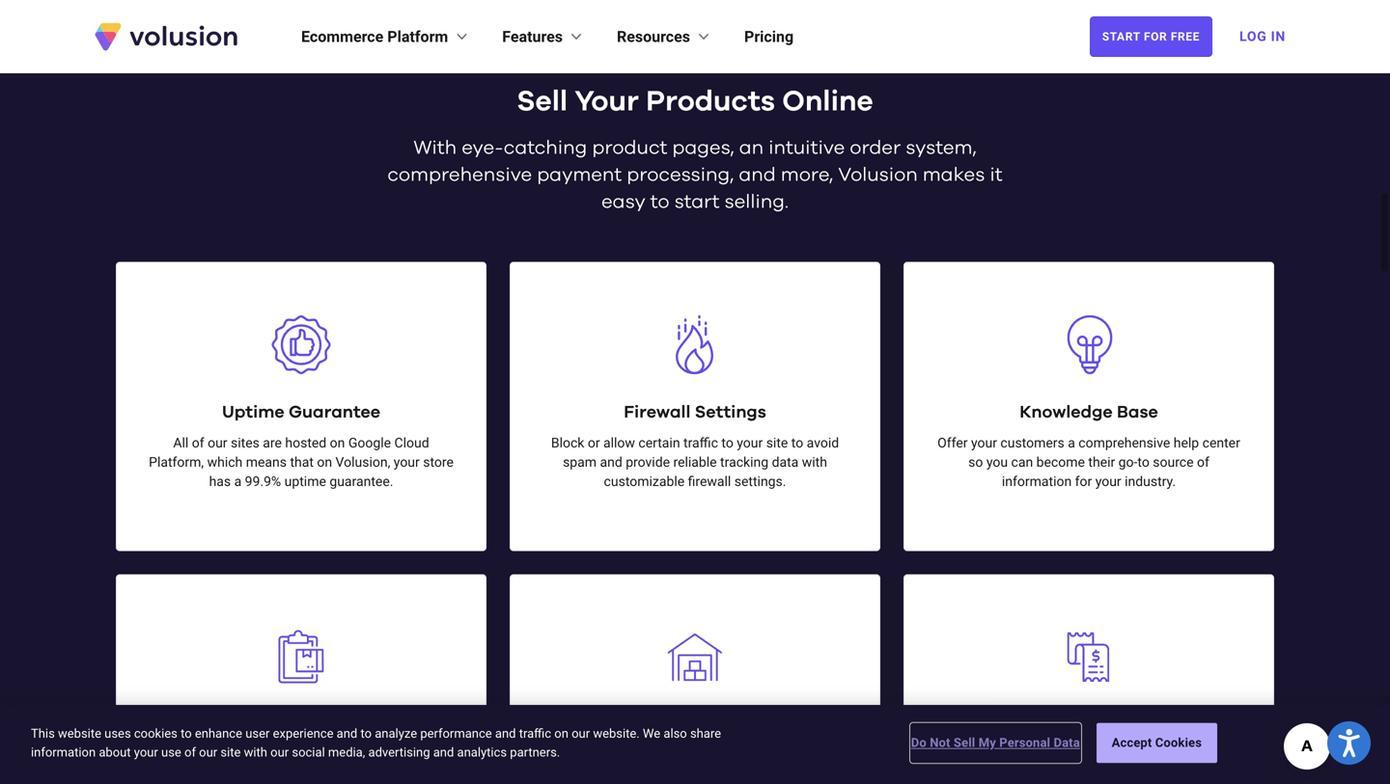 Task type: describe. For each thing, give the bounding box(es) containing it.
to up data
[[791, 435, 803, 451]]

stock
[[208, 767, 241, 783]]

a inside all of our sites are hosted on google cloud platform, which means that on volusion, your store has a 99.9% uptime guarantee.
[[234, 474, 242, 490]]

to up media,
[[361, 727, 372, 741]]

when an item is sold, streamline inventory management by automatically creating purchas
[[943, 748, 1235, 785]]

this website uses cookies to enhance user experience and to analyze performance and traffic on our website. we also share information about your use of our site with our social media, advertising and analytics partners.
[[31, 727, 721, 760]]

of inside the "this website uses cookies to enhance user experience and to analyze performance and traffic on our website. we also share information about your use of our site with our social media, advertising and analytics partners."
[[184, 746, 196, 760]]

your up so
[[971, 435, 997, 451]]

intuitive
[[769, 139, 845, 158]]

guarantee
[[289, 404, 380, 421]]

payment
[[537, 166, 622, 185]]

comprehensive inside offer your customers a comprehensive help center so you can become their go-to source of information for your industry.
[[1078, 435, 1170, 451]]

media,
[[328, 746, 365, 760]]

easy-
[[183, 748, 214, 764]]

creating
[[1127, 767, 1176, 783]]

offer your customers a comprehensive help center so you can become their go-to source of information for your industry.
[[937, 435, 1240, 490]]

inventory
[[1160, 748, 1215, 764]]

uptime guarantee
[[222, 404, 380, 421]]

our up set
[[572, 727, 590, 741]]

volusion
[[838, 166, 918, 185]]

cookies
[[134, 727, 177, 741]]

quantity
[[291, 767, 339, 783]]

firewall
[[688, 474, 731, 490]]

rates
[[788, 767, 819, 783]]

firewall settings
[[624, 404, 766, 421]]

it
[[990, 166, 1003, 185]]

products
[[794, 748, 848, 764]]

by
[[1026, 767, 1040, 783]]

settings
[[695, 404, 766, 421]]

processing,
[[627, 166, 734, 185]]

do not sell my personal data button
[[911, 725, 1080, 763]]

resources button
[[617, 25, 713, 48]]

log in
[[1239, 28, 1286, 44]]

warehouses
[[643, 717, 747, 734]]

website
[[58, 727, 101, 741]]

platform
[[387, 28, 448, 46]]

provide
[[626, 455, 670, 471]]

item
[[1018, 748, 1045, 764]]

shipping
[[734, 767, 785, 783]]

warehouse
[[621, 748, 687, 764]]

accept cookies button
[[1096, 724, 1217, 764]]

we
[[643, 727, 660, 741]]

locations,
[[690, 748, 748, 764]]

with inside block or allow certain traffic to your site to avoid spam and provide reliable tracking data with customizable firewall settings.
[[802, 455, 827, 471]]

reorder
[[245, 767, 288, 783]]

firewall
[[624, 404, 691, 421]]

and down performance
[[433, 746, 454, 760]]

of inside all of our sites are hosted on google cloud platform, which means that on volusion, your store has a 99.9% uptime guarantee.
[[192, 435, 204, 451]]

purchase orders
[[1018, 717, 1160, 734]]

partners.
[[510, 746, 560, 760]]

your
[[575, 87, 639, 116]]

1 vertical spatial on
[[317, 455, 332, 471]]

use inside our easy-to-use system displays product status, tracks stock reorder quantity levels, provide
[[230, 748, 251, 764]]

makes
[[923, 166, 985, 185]]

industry.
[[1125, 474, 1176, 490]]

center
[[1202, 435, 1240, 451]]

free
[[1171, 30, 1200, 43]]

cloud
[[394, 435, 429, 451]]

start for free link
[[1090, 16, 1212, 57]]

personal
[[999, 736, 1050, 751]]

ecommerce platform button
[[301, 25, 471, 48]]

this
[[31, 727, 55, 741]]

or
[[588, 435, 600, 451]]

uses
[[104, 727, 131, 741]]

displays
[[302, 748, 351, 764]]

purchase
[[1018, 717, 1098, 734]]

your inside all of our sites are hosted on google cloud platform, which means that on volusion, your store has a 99.9% uptime guarantee.
[[394, 455, 420, 471]]

eye-
[[462, 139, 504, 158]]

your inside the "this website uses cookies to enhance user experience and to analyze performance and traffic on our website. we also share information about your use of our site with our social media, advertising and analytics partners."
[[134, 746, 158, 760]]

analytics
[[457, 746, 507, 760]]

my
[[979, 736, 996, 751]]

warehouses,
[[571, 767, 647, 783]]

customizable
[[604, 474, 685, 490]]

with eye-catching product pages, an intuitive order system, comprehensive payment processing, and more, volusion makes it easy to start selling.
[[387, 139, 1003, 212]]

enhance
[[195, 727, 242, 741]]

to inside offer your customers a comprehensive help center so you can become their go-to source of information for your industry.
[[1137, 455, 1149, 471]]

store
[[423, 455, 454, 471]]

privacy alert dialog
[[0, 706, 1390, 785]]

their
[[1088, 455, 1115, 471]]

our
[[158, 748, 179, 764]]

reliable
[[673, 455, 717, 471]]

to up easy-
[[181, 727, 192, 741]]

not
[[930, 736, 950, 751]]

catching
[[504, 139, 587, 158]]

features button
[[502, 25, 586, 48]]

an inside with eye-catching product pages, an intuitive order system, comprehensive payment processing, and more, volusion makes it easy to start selling.
[[739, 139, 764, 158]]

customers
[[1000, 435, 1064, 451]]

all
[[173, 435, 189, 451]]

to inside with eye-catching product pages, an intuitive order system, comprehensive payment processing, and more, volusion makes it easy to start selling.
[[650, 193, 669, 212]]

system,
[[906, 139, 977, 158]]

data
[[1054, 736, 1080, 751]]

your down their
[[1095, 474, 1121, 490]]

to-
[[214, 748, 230, 764]]

levels,
[[343, 767, 380, 783]]

to up tracking
[[721, 435, 733, 451]]

selling.
[[724, 193, 789, 212]]

on inside the "this website uses cookies to enhance user experience and to analyze performance and traffic on our website. we also share information about your use of our site with our social media, advertising and analytics partners."
[[554, 727, 568, 741]]

sold,
[[1062, 748, 1090, 764]]

help
[[1174, 435, 1199, 451]]

guarantee.
[[329, 474, 393, 490]]



Task type: locate. For each thing, give the bounding box(es) containing it.
0 horizontal spatial site
[[220, 746, 241, 760]]

ecommerce platform
[[301, 28, 448, 46]]

0 vertical spatial an
[[739, 139, 764, 158]]

1 horizontal spatial product
[[592, 139, 667, 158]]

1 vertical spatial with
[[244, 746, 267, 760]]

uptime
[[222, 404, 284, 421]]

1 vertical spatial traffic
[[519, 727, 551, 741]]

calculate
[[676, 767, 730, 783]]

1 vertical spatial of
[[1197, 455, 1209, 471]]

base
[[1117, 404, 1158, 421]]

set
[[581, 748, 599, 764]]

product up levels,
[[355, 748, 401, 764]]

of
[[192, 435, 204, 451], [1197, 455, 1209, 471], [184, 746, 196, 760]]

your down cloud
[[394, 455, 420, 471]]

avoid
[[807, 435, 839, 451]]

our inside all of our sites are hosted on google cloud platform, which means that on volusion, your store has a 99.9% uptime guarantee.
[[208, 435, 227, 451]]

start
[[1102, 30, 1140, 43]]

product down your
[[592, 139, 667, 158]]

and
[[739, 166, 776, 185], [600, 455, 622, 471], [337, 727, 357, 741], [495, 727, 516, 741], [433, 746, 454, 760], [650, 767, 673, 783]]

1 horizontal spatial traffic
[[683, 435, 718, 451]]

traffic up partners.
[[519, 727, 551, 741]]

0 vertical spatial on
[[330, 435, 345, 451]]

and inside with eye-catching product pages, an intuitive order system, comprehensive payment processing, and more, volusion makes it easy to start selling.
[[739, 166, 776, 185]]

a right has
[[234, 474, 242, 490]]

our easy-to-use system displays product status, tracks stock reorder quantity levels, provide
[[158, 748, 444, 785]]

and inside the easily set up warehouse locations, assign products to warehouses, and calculate shipping rates t
[[650, 767, 673, 783]]

site
[[766, 435, 788, 451], [220, 746, 241, 760]]

ecommerce
[[301, 28, 383, 46]]

and down allow
[[600, 455, 622, 471]]

1 horizontal spatial sell
[[954, 736, 975, 751]]

website.
[[593, 727, 640, 741]]

on down 'guarantee'
[[330, 435, 345, 451]]

1 vertical spatial an
[[1000, 748, 1015, 764]]

experience
[[273, 727, 333, 741]]

0 horizontal spatial traffic
[[519, 727, 551, 741]]

log in link
[[1228, 15, 1297, 58]]

our up which
[[208, 435, 227, 451]]

1 vertical spatial a
[[234, 474, 242, 490]]

0 horizontal spatial information
[[31, 746, 96, 760]]

your inside block or allow certain traffic to your site to avoid spam and provide reliable tracking data with customizable firewall settings.
[[737, 435, 763, 451]]

site up data
[[766, 435, 788, 451]]

start for free
[[1102, 30, 1200, 43]]

1 horizontal spatial a
[[1068, 435, 1075, 451]]

0 vertical spatial with
[[802, 455, 827, 471]]

sites
[[231, 435, 260, 451]]

with down "avoid"
[[802, 455, 827, 471]]

performance
[[420, 727, 492, 741]]

sell your products online
[[517, 87, 873, 116]]

with inside the "this website uses cookies to enhance user experience and to analyze performance and traffic on our website. we also share information about your use of our site with our social media, advertising and analytics partners."
[[244, 746, 267, 760]]

use down the cookies
[[161, 746, 181, 760]]

0 vertical spatial comprehensive
[[387, 166, 532, 185]]

and down warehouse
[[650, 767, 673, 783]]

of right all at left bottom
[[192, 435, 204, 451]]

streamline
[[1093, 748, 1157, 764]]

pricing
[[744, 28, 794, 46]]

1 horizontal spatial an
[[1000, 748, 1015, 764]]

use up stock
[[230, 748, 251, 764]]

2 vertical spatial on
[[554, 727, 568, 741]]

1 horizontal spatial information
[[1002, 474, 1072, 490]]

0 horizontal spatial a
[[234, 474, 242, 490]]

to down processing,
[[650, 193, 669, 212]]

system
[[255, 748, 299, 764]]

can
[[1011, 455, 1033, 471]]

information inside the "this website uses cookies to enhance user experience and to analyze performance and traffic on our website. we also share information about your use of our site with our social media, advertising and analytics partners."
[[31, 746, 96, 760]]

block
[[551, 435, 584, 451]]

means
[[246, 455, 287, 471]]

about
[[99, 746, 131, 760]]

orders
[[1102, 717, 1160, 734]]

for
[[1144, 30, 1167, 43]]

0 vertical spatial site
[[766, 435, 788, 451]]

1 horizontal spatial site
[[766, 435, 788, 451]]

automatically
[[1043, 767, 1124, 783]]

all of our sites are hosted on google cloud platform, which means that on volusion, your store has a 99.9% uptime guarantee.
[[149, 435, 454, 490]]

start
[[674, 193, 720, 212]]

0 vertical spatial traffic
[[683, 435, 718, 451]]

of right our
[[184, 746, 196, 760]]

and inside block or allow certain traffic to your site to avoid spam and provide reliable tracking data with customizable firewall settings.
[[600, 455, 622, 471]]

comprehensive up go-
[[1078, 435, 1170, 451]]

traffic
[[683, 435, 718, 451], [519, 727, 551, 741]]

open accessibe: accessibility options, statement and help image
[[1338, 730, 1360, 758]]

to
[[650, 193, 669, 212], [721, 435, 733, 451], [791, 435, 803, 451], [1137, 455, 1149, 471], [181, 727, 192, 741], [361, 727, 372, 741], [556, 767, 568, 783]]

information inside offer your customers a comprehensive help center so you can become their go-to source of information for your industry.
[[1002, 474, 1072, 490]]

an right pages,
[[739, 139, 764, 158]]

our
[[208, 435, 227, 451], [572, 727, 590, 741], [199, 746, 217, 760], [270, 746, 289, 760]]

information down can
[[1002, 474, 1072, 490]]

1 vertical spatial sell
[[954, 736, 975, 751]]

0 horizontal spatial use
[[161, 746, 181, 760]]

1 horizontal spatial use
[[230, 748, 251, 764]]

resources
[[617, 28, 690, 46]]

an
[[739, 139, 764, 158], [1000, 748, 1015, 764]]

with
[[413, 139, 457, 158]]

do
[[911, 736, 927, 751]]

go-
[[1118, 455, 1137, 471]]

tracks
[[168, 767, 205, 783]]

product inside with eye-catching product pages, an intuitive order system, comprehensive payment processing, and more, volusion makes it easy to start selling.
[[592, 139, 667, 158]]

comprehensive inside with eye-catching product pages, an intuitive order system, comprehensive payment processing, and more, volusion makes it easy to start selling.
[[387, 166, 532, 185]]

traffic up the 'reliable'
[[683, 435, 718, 451]]

and up selling. at the top right of the page
[[739, 166, 776, 185]]

0 vertical spatial sell
[[517, 87, 568, 116]]

site inside the "this website uses cookies to enhance user experience and to analyze performance and traffic on our website. we also share information about your use of our site with our social media, advertising and analytics partners."
[[220, 746, 241, 760]]

block or allow certain traffic to your site to avoid spam and provide reliable tracking data with customizable firewall settings.
[[551, 435, 839, 490]]

0 vertical spatial product
[[592, 139, 667, 158]]

platform,
[[149, 455, 204, 471]]

of down help
[[1197, 455, 1209, 471]]

social
[[292, 746, 325, 760]]

traffic inside block or allow certain traffic to your site to avoid spam and provide reliable tracking data with customizable firewall settings.
[[683, 435, 718, 451]]

with down the user
[[244, 746, 267, 760]]

1 vertical spatial information
[[31, 746, 96, 760]]

to up industry.
[[1137, 455, 1149, 471]]

information down website at the bottom left
[[31, 746, 96, 760]]

easily
[[542, 748, 577, 764]]

a inside offer your customers a comprehensive help center so you can become their go-to source of information for your industry.
[[1068, 435, 1075, 451]]

which
[[207, 455, 243, 471]]

log
[[1239, 28, 1267, 44]]

advertising
[[368, 746, 430, 760]]

comprehensive down "eye-"
[[387, 166, 532, 185]]

our down enhance
[[199, 746, 217, 760]]

uptime
[[284, 474, 326, 490]]

analyze
[[375, 727, 417, 741]]

site down enhance
[[220, 746, 241, 760]]

source
[[1153, 455, 1194, 471]]

site inside block or allow certain traffic to your site to avoid spam and provide reliable tracking data with customizable firewall settings.
[[766, 435, 788, 451]]

in
[[1271, 28, 1286, 44]]

sell left my
[[954, 736, 975, 751]]

an right my
[[1000, 748, 1015, 764]]

0 vertical spatial a
[[1068, 435, 1075, 451]]

0 vertical spatial of
[[192, 435, 204, 451]]

and up media,
[[337, 727, 357, 741]]

user
[[245, 727, 270, 741]]

google
[[348, 435, 391, 451]]

pages,
[[672, 139, 734, 158]]

so
[[968, 455, 983, 471]]

accept
[[1112, 736, 1152, 751]]

0 horizontal spatial with
[[244, 746, 267, 760]]

to inside the easily set up warehouse locations, assign products to warehouses, and calculate shipping rates t
[[556, 767, 568, 783]]

traffic inside the "this website uses cookies to enhance user experience and to analyze performance and traffic on our website. we also share information about your use of our site with our social media, advertising and analytics partners."
[[519, 727, 551, 741]]

offer
[[937, 435, 968, 451]]

0 horizontal spatial sell
[[517, 87, 568, 116]]

on right that
[[317, 455, 332, 471]]

1 horizontal spatial comprehensive
[[1078, 435, 1170, 451]]

a up become
[[1068, 435, 1075, 451]]

use inside the "this website uses cookies to enhance user experience and to analyze performance and traffic on our website. we also share information about your use of our site with our social media, advertising and analytics partners."
[[161, 746, 181, 760]]

sell up catching
[[517, 87, 568, 116]]

an inside when an item is sold, streamline inventory management by automatically creating purchas
[[1000, 748, 1015, 764]]

0 vertical spatial information
[[1002, 474, 1072, 490]]

1 vertical spatial comprehensive
[[1078, 435, 1170, 451]]

and up analytics
[[495, 727, 516, 741]]

of inside offer your customers a comprehensive help center so you can become their go-to source of information for your industry.
[[1197, 455, 1209, 471]]

assign
[[751, 748, 791, 764]]

hosted
[[285, 435, 326, 451]]

sell inside button
[[954, 736, 975, 751]]

products
[[646, 87, 775, 116]]

1 horizontal spatial with
[[802, 455, 827, 471]]

0 horizontal spatial comprehensive
[[387, 166, 532, 185]]

for
[[1075, 474, 1092, 490]]

your
[[737, 435, 763, 451], [971, 435, 997, 451], [394, 455, 420, 471], [1095, 474, 1121, 490], [134, 746, 158, 760]]

1 vertical spatial site
[[220, 746, 241, 760]]

0 horizontal spatial product
[[355, 748, 401, 764]]

pricing link
[[744, 25, 794, 48]]

to down easily
[[556, 767, 568, 783]]

settings.
[[734, 474, 786, 490]]

up
[[603, 748, 618, 764]]

our up reorder
[[270, 746, 289, 760]]

accept cookies
[[1112, 736, 1202, 751]]

management
[[943, 767, 1022, 783]]

0 horizontal spatial an
[[739, 139, 764, 158]]

on up easily
[[554, 727, 568, 741]]

product inside our easy-to-use system displays product status, tracks stock reorder quantity levels, provide
[[355, 748, 401, 764]]

features
[[502, 28, 563, 46]]

are
[[263, 435, 282, 451]]

your up tracking
[[737, 435, 763, 451]]

2 vertical spatial of
[[184, 746, 196, 760]]

more,
[[781, 166, 833, 185]]

your down the cookies
[[134, 746, 158, 760]]

order
[[850, 139, 901, 158]]

cookies
[[1155, 736, 1202, 751]]

become
[[1036, 455, 1085, 471]]

1 vertical spatial product
[[355, 748, 401, 764]]

when
[[963, 748, 997, 764]]

easily set up warehouse locations, assign products to warehouses, and calculate shipping rates t
[[542, 748, 848, 785]]



Task type: vqa. For each thing, say whether or not it's contained in the screenshot.
Why
no



